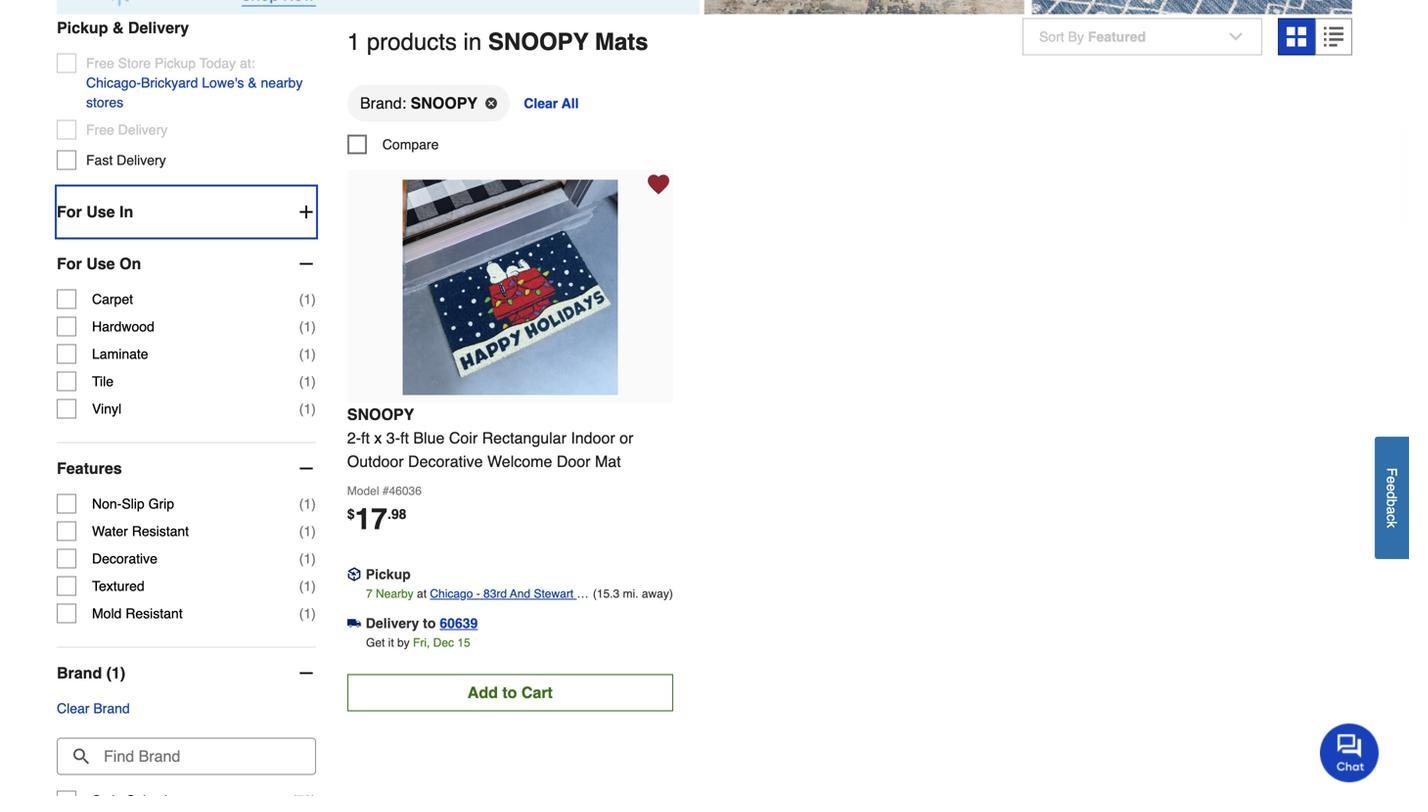 Task type: locate. For each thing, give the bounding box(es) containing it.
minus image
[[296, 254, 316, 274], [296, 459, 316, 478], [296, 663, 316, 683]]

2 minus image from the top
[[296, 459, 316, 478]]

non-
[[92, 496, 122, 512]]

for down for use in
[[57, 255, 82, 273]]

1 for decorative
[[304, 551, 312, 566]]

0 vertical spatial to
[[423, 615, 436, 631]]

1 for from the top
[[57, 203, 82, 221]]

1 minus image from the top
[[296, 254, 316, 274]]

$
[[347, 506, 355, 522]]

1 for laminate
[[304, 346, 312, 362]]

to inside button
[[503, 683, 517, 701]]

for inside for use in 'button'
[[57, 203, 82, 221]]

carpet
[[92, 291, 133, 307]]

and
[[510, 587, 531, 601]]

6 ( from the top
[[299, 496, 304, 512]]

) for tile
[[312, 374, 316, 389]]

0 horizontal spatial ft
[[361, 429, 370, 447]]

blue
[[414, 429, 445, 447]]

( for mold resistant
[[299, 606, 304, 621]]

1 use from the top
[[86, 203, 115, 221]]

2 ( from the top
[[299, 319, 304, 334]]

(
[[299, 291, 304, 307], [299, 319, 304, 334], [299, 346, 304, 362], [299, 374, 304, 389], [299, 401, 304, 417], [299, 496, 304, 512], [299, 523, 304, 539], [299, 551, 304, 566], [299, 578, 304, 594], [299, 606, 304, 621]]

( 1 ) for vinyl
[[299, 401, 316, 417]]

1 ( 1 ) from the top
[[299, 291, 316, 307]]

tile
[[92, 374, 114, 389]]

resistant down grip
[[132, 523, 189, 539]]

2 vertical spatial snoopy
[[347, 405, 414, 423]]

3 ) from the top
[[312, 346, 316, 362]]

brand:
[[360, 94, 406, 112]]

0 horizontal spatial &
[[113, 19, 124, 37]]

ft
[[361, 429, 370, 447], [401, 429, 409, 447]]

8 ) from the top
[[312, 551, 316, 566]]

pickup up nearby
[[366, 566, 411, 582]]

1 for water resistant
[[304, 523, 312, 539]]

1 vertical spatial &
[[248, 75, 257, 91]]

decorative up textured
[[92, 551, 158, 566]]

10 ) from the top
[[312, 606, 316, 621]]

2 free from the top
[[86, 122, 114, 138]]

snoopy up x
[[347, 405, 414, 423]]

chicago-brickyard lowe's & nearby stores
[[86, 75, 303, 110]]

0 vertical spatial clear
[[524, 95, 558, 111]]

1 vertical spatial free
[[86, 122, 114, 138]]

c
[[1385, 514, 1401, 521]]

2 use from the top
[[86, 255, 115, 273]]

1 horizontal spatial to
[[503, 683, 517, 701]]

mold
[[92, 606, 122, 621]]

2 ( 1 ) from the top
[[299, 319, 316, 334]]

lowe's down 'today' at the left top of page
[[202, 75, 244, 91]]

mold resistant
[[92, 606, 183, 621]]

to for delivery
[[423, 615, 436, 631]]

60639
[[440, 615, 478, 631]]

decorative
[[408, 452, 483, 470], [92, 551, 158, 566]]

( 1 )
[[299, 291, 316, 307], [299, 319, 316, 334], [299, 346, 316, 362], [299, 374, 316, 389], [299, 401, 316, 417], [299, 496, 316, 512], [299, 523, 316, 539], [299, 551, 316, 566], [299, 578, 316, 594], [299, 606, 316, 621]]

1 horizontal spatial clear
[[524, 95, 558, 111]]

brickyard
[[141, 75, 198, 91]]

list box
[[347, 84, 1353, 134]]

1 ) from the top
[[312, 291, 316, 307]]

minus image inside features button
[[296, 459, 316, 478]]

1 horizontal spatial decorative
[[408, 452, 483, 470]]

lowe's down chicago
[[430, 606, 466, 620]]

0 vertical spatial minus image
[[296, 254, 316, 274]]

use
[[86, 203, 115, 221], [86, 255, 115, 273]]

1 ft from the left
[[361, 429, 370, 447]]

use inside "button"
[[86, 255, 115, 273]]

0 vertical spatial for
[[57, 203, 82, 221]]

) for hardwood
[[312, 319, 316, 334]]

snoopy 2-ft x 3-ft blue coir rectangular indoor or outdoor decorative welcome door mat
[[347, 405, 634, 470]]

1 vertical spatial use
[[86, 255, 115, 273]]

1 for tile
[[304, 374, 312, 389]]

9 ( from the top
[[299, 578, 304, 594]]

minus image inside for use on "button"
[[296, 254, 316, 274]]

(15.3
[[593, 587, 620, 601]]

free store pickup today at:
[[86, 55, 255, 71]]

mat
[[595, 452, 621, 470]]

1 vertical spatial brand
[[93, 701, 130, 716]]

snoopy inside snoopy 2-ft x 3-ft blue coir rectangular indoor or outdoor decorative welcome door mat
[[347, 405, 414, 423]]

1 horizontal spatial &
[[248, 75, 257, 91]]

free delivery
[[86, 122, 168, 138]]

0 horizontal spatial decorative
[[92, 551, 158, 566]]

7 ) from the top
[[312, 523, 316, 539]]

( for non-slip grip
[[299, 496, 304, 512]]

add to cart
[[468, 683, 553, 701]]

ft left blue
[[401, 429, 409, 447]]

e up b
[[1385, 484, 1401, 491]]

use left on
[[86, 255, 115, 273]]

2 for from the top
[[57, 255, 82, 273]]

1 for hardwood
[[304, 319, 312, 334]]

6 ) from the top
[[312, 496, 316, 512]]

clear for clear all
[[524, 95, 558, 111]]

lowe's
[[202, 75, 244, 91], [430, 606, 466, 620]]

all
[[562, 95, 579, 111]]

10 ( 1 ) from the top
[[299, 606, 316, 621]]

&
[[113, 19, 124, 37], [248, 75, 257, 91]]

close circle filled image
[[486, 97, 497, 109]]

delivery
[[128, 19, 189, 37], [118, 122, 168, 138], [117, 152, 166, 168], [366, 615, 419, 631]]

water resistant
[[92, 523, 189, 539]]

( for carpet
[[299, 291, 304, 307]]

welcome
[[488, 452, 553, 470]]

pickup image
[[347, 567, 361, 581]]

( 1 ) for decorative
[[299, 551, 316, 566]]

)
[[312, 291, 316, 307], [312, 319, 316, 334], [312, 346, 316, 362], [312, 374, 316, 389], [312, 401, 316, 417], [312, 496, 316, 512], [312, 523, 316, 539], [312, 551, 316, 566], [312, 578, 316, 594], [312, 606, 316, 621]]

ft left x
[[361, 429, 370, 447]]

brand left (1)
[[57, 664, 102, 682]]

fri,
[[413, 636, 430, 650]]

1 vertical spatial pickup
[[155, 55, 196, 71]]

list view image
[[1325, 27, 1344, 47]]

1 vertical spatial lowe's
[[430, 606, 466, 620]]

resistant down textured
[[126, 606, 183, 621]]

( 1 ) for water resistant
[[299, 523, 316, 539]]

9 ) from the top
[[312, 578, 316, 594]]

1
[[347, 28, 360, 55], [304, 291, 312, 307], [304, 319, 312, 334], [304, 346, 312, 362], [304, 374, 312, 389], [304, 401, 312, 417], [304, 496, 312, 512], [304, 523, 312, 539], [304, 551, 312, 566], [304, 578, 312, 594], [304, 606, 312, 621]]

1 vertical spatial resistant
[[126, 606, 183, 621]]

3 minus image from the top
[[296, 663, 316, 683]]

( for decorative
[[299, 551, 304, 566]]

1 vertical spatial to
[[503, 683, 517, 701]]

0 vertical spatial free
[[86, 55, 114, 71]]

laminate
[[92, 346, 148, 362]]

1 free from the top
[[86, 55, 114, 71]]

15
[[458, 636, 471, 650]]

5 ) from the top
[[312, 401, 316, 417]]

use left in
[[86, 203, 115, 221]]

7 ( from the top
[[299, 523, 304, 539]]

snoopy
[[488, 28, 589, 55], [411, 94, 478, 112], [347, 405, 414, 423]]

(1)
[[106, 664, 126, 682]]

17
[[355, 502, 388, 536]]

for inside for use on "button"
[[57, 255, 82, 273]]

9 ( 1 ) from the top
[[299, 578, 316, 594]]

1 vertical spatial snoopy
[[411, 94, 478, 112]]

8 ( 1 ) from the top
[[299, 551, 316, 566]]

2 vertical spatial pickup
[[366, 566, 411, 582]]

to right add
[[503, 683, 517, 701]]

outdoor
[[347, 452, 404, 470]]

3 ( 1 ) from the top
[[299, 346, 316, 362]]

1 for mold resistant
[[304, 606, 312, 621]]

in
[[119, 203, 133, 221]]

& inside 'chicago-brickyard lowe's & nearby stores'
[[248, 75, 257, 91]]

or
[[620, 429, 634, 447]]

at:
[[240, 55, 255, 71]]

) for vinyl
[[312, 401, 316, 417]]

0 vertical spatial use
[[86, 203, 115, 221]]

pickup up chicago-
[[57, 19, 108, 37]]

clear brand
[[57, 701, 130, 716]]

free up chicago-
[[86, 55, 114, 71]]

a
[[1385, 507, 1401, 514]]

products
[[367, 28, 457, 55]]

pickup for pickup
[[366, 566, 411, 582]]

features
[[57, 459, 122, 477]]

) for carpet
[[312, 291, 316, 307]]

1 vertical spatial for
[[57, 255, 82, 273]]

1 ( from the top
[[299, 291, 304, 307]]

water
[[92, 523, 128, 539]]

3 ( from the top
[[299, 346, 304, 362]]

heart filled image
[[648, 174, 670, 195]]

d
[[1385, 491, 1401, 499]]

7 nearby at chicago - 83rd and stewart lowe's
[[366, 587, 577, 620]]

e up d
[[1385, 476, 1401, 484]]

( for water resistant
[[299, 523, 304, 539]]

free for free store pickup today at:
[[86, 55, 114, 71]]

1 vertical spatial minus image
[[296, 459, 316, 478]]

0 vertical spatial decorative
[[408, 452, 483, 470]]

1 vertical spatial clear
[[57, 701, 90, 716]]

1 horizontal spatial ft
[[401, 429, 409, 447]]

for
[[57, 203, 82, 221], [57, 255, 82, 273]]

fast
[[86, 152, 113, 168]]

6 ( 1 ) from the top
[[299, 496, 316, 512]]

fast delivery
[[86, 152, 166, 168]]

0 vertical spatial pickup
[[57, 19, 108, 37]]

snoopy up the clear all button
[[488, 28, 589, 55]]

clear
[[524, 95, 558, 111], [57, 701, 90, 716]]

10 ( from the top
[[299, 606, 304, 621]]

0 horizontal spatial clear
[[57, 701, 90, 716]]

snoopy left close circle filled icon
[[411, 94, 478, 112]]

4 ( from the top
[[299, 374, 304, 389]]

) for decorative
[[312, 551, 316, 566]]

delivery up free store pickup today at:
[[128, 19, 189, 37]]

2 ) from the top
[[312, 319, 316, 334]]

vinyl
[[92, 401, 122, 417]]

snoopy 2-ft x 3-ft blue coir rectangular indoor or outdoor decorative welcome door mat image
[[403, 180, 618, 395]]

dec
[[433, 636, 454, 650]]

5 ( from the top
[[299, 401, 304, 417]]

5014672867 element
[[347, 134, 439, 154]]

0 horizontal spatial to
[[423, 615, 436, 631]]

1 for non-slip grip
[[304, 496, 312, 512]]

( 1 ) for textured
[[299, 578, 316, 594]]

#
[[383, 484, 389, 498]]

to
[[423, 615, 436, 631], [503, 683, 517, 701]]

use inside 'button'
[[86, 203, 115, 221]]

delivery down free delivery
[[117, 152, 166, 168]]

& down at:
[[248, 75, 257, 91]]

to for add
[[503, 683, 517, 701]]

1 vertical spatial decorative
[[92, 551, 158, 566]]

0 vertical spatial resistant
[[132, 523, 189, 539]]

( 1 ) for non-slip grip
[[299, 496, 316, 512]]

for left in
[[57, 203, 82, 221]]

(15.3 mi. away)
[[590, 587, 674, 601]]

lowe's inside 7 nearby at chicago - 83rd and stewart lowe's
[[430, 606, 466, 620]]

free down stores
[[86, 122, 114, 138]]

4 ) from the top
[[312, 374, 316, 389]]

stores
[[86, 95, 123, 110]]

2 ft from the left
[[401, 429, 409, 447]]

2 horizontal spatial pickup
[[366, 566, 411, 582]]

clear down brand (1)
[[57, 701, 90, 716]]

& up the store
[[113, 19, 124, 37]]

clear inside list box
[[524, 95, 558, 111]]

0 horizontal spatial pickup
[[57, 19, 108, 37]]

8 ( from the top
[[299, 551, 304, 566]]

e
[[1385, 476, 1401, 484], [1385, 484, 1401, 491]]

pickup & delivery
[[57, 19, 189, 37]]

0 vertical spatial lowe's
[[202, 75, 244, 91]]

delivery to 60639
[[366, 615, 478, 631]]

brand inside the clear brand button
[[93, 701, 130, 716]]

7 ( 1 ) from the top
[[299, 523, 316, 539]]

to up fri,
[[423, 615, 436, 631]]

0 vertical spatial &
[[113, 19, 124, 37]]

5 ( 1 ) from the top
[[299, 401, 316, 417]]

0 horizontal spatial lowe's
[[202, 75, 244, 91]]

clear left all
[[524, 95, 558, 111]]

plus image
[[296, 202, 316, 222]]

decorative down blue
[[408, 452, 483, 470]]

resistant for water resistant
[[132, 523, 189, 539]]

textured
[[92, 578, 145, 594]]

brand down (1)
[[93, 701, 130, 716]]

4 ( 1 ) from the top
[[299, 374, 316, 389]]

2 vertical spatial minus image
[[296, 663, 316, 683]]

1 horizontal spatial lowe's
[[430, 606, 466, 620]]

for use on button
[[57, 238, 316, 289]]

brand: snoopy
[[360, 94, 478, 112]]

by
[[398, 636, 410, 650]]

pickup up brickyard
[[155, 55, 196, 71]]

b
[[1385, 499, 1401, 507]]

clear all
[[524, 95, 579, 111]]

) for water resistant
[[312, 523, 316, 539]]

( for textured
[[299, 578, 304, 594]]

free
[[86, 55, 114, 71], [86, 122, 114, 138]]



Task type: vqa. For each thing, say whether or not it's contained in the screenshot.
( 1 ) for Tile
yes



Task type: describe. For each thing, give the bounding box(es) containing it.
advertisement region
[[57, 0, 1353, 18]]

f e e d b a c k
[[1385, 468, 1401, 528]]

46036
[[389, 484, 422, 498]]

grip
[[148, 496, 174, 512]]

store
[[118, 55, 151, 71]]

indoor
[[571, 429, 616, 447]]

60639 button
[[440, 613, 478, 633]]

( 1 ) for hardwood
[[299, 319, 316, 334]]

grid view image
[[1288, 27, 1307, 47]]

for for for use on
[[57, 255, 82, 273]]

0 vertical spatial brand
[[57, 664, 102, 682]]

1 e from the top
[[1385, 476, 1401, 484]]

nearby
[[261, 75, 303, 91]]

1 products in snoopy mats
[[347, 28, 649, 55]]

today
[[200, 55, 236, 71]]

clear brand button
[[57, 699, 130, 718]]

k
[[1385, 521, 1401, 528]]

cart
[[522, 683, 553, 701]]

model # 46036
[[347, 484, 422, 498]]

) for textured
[[312, 578, 316, 594]]

chicago - 83rd and stewart lowe's button
[[430, 584, 590, 620]]

decorative inside snoopy 2-ft x 3-ft blue coir rectangular indoor or outdoor decorative welcome door mat
[[408, 452, 483, 470]]

3-
[[387, 429, 401, 447]]

1 horizontal spatial pickup
[[155, 55, 196, 71]]

model
[[347, 484, 379, 498]]

free for free delivery
[[86, 122, 114, 138]]

clear for clear brand
[[57, 701, 90, 716]]

truck filled image
[[347, 616, 361, 630]]

hardwood
[[92, 319, 155, 334]]

0 vertical spatial snoopy
[[488, 28, 589, 55]]

) for non-slip grip
[[312, 496, 316, 512]]

( for tile
[[299, 374, 304, 389]]

for for for use in
[[57, 203, 82, 221]]

delivery up fast delivery
[[118, 122, 168, 138]]

2-
[[347, 429, 361, 447]]

get
[[366, 636, 385, 650]]

( for vinyl
[[299, 401, 304, 417]]

stewart
[[534, 587, 574, 601]]

Find Brand text field
[[57, 738, 316, 775]]

x
[[374, 429, 382, 447]]

use for on
[[86, 255, 115, 273]]

$ 17 .98
[[347, 502, 407, 536]]

get it by fri, dec 15
[[366, 636, 471, 650]]

( 1 ) for tile
[[299, 374, 316, 389]]

) for laminate
[[312, 346, 316, 362]]

chicago
[[430, 587, 473, 601]]

door
[[557, 452, 591, 470]]

pickup for pickup & delivery
[[57, 19, 108, 37]]

clear all button
[[522, 84, 581, 123]]

-
[[477, 587, 480, 601]]

nearby
[[376, 587, 414, 601]]

non-slip grip
[[92, 496, 174, 512]]

( 1 ) for mold resistant
[[299, 606, 316, 621]]

delivery up it at the bottom left of the page
[[366, 615, 419, 631]]

2 e from the top
[[1385, 484, 1401, 491]]

f
[[1385, 468, 1401, 476]]

( 1 ) for carpet
[[299, 291, 316, 307]]

for use in
[[57, 203, 133, 221]]

mi.
[[623, 587, 639, 601]]

add to cart button
[[347, 674, 674, 711]]

f e e d b a c k button
[[1376, 437, 1410, 559]]

use for in
[[86, 203, 115, 221]]

in
[[464, 28, 482, 55]]

1 for vinyl
[[304, 401, 312, 417]]

1 for textured
[[304, 578, 312, 594]]

brand (1)
[[57, 664, 126, 682]]

lowe's inside 'chicago-brickyard lowe's & nearby stores'
[[202, 75, 244, 91]]

at
[[417, 587, 427, 601]]

( 1 ) for laminate
[[299, 346, 316, 362]]

on
[[119, 255, 141, 273]]

add
[[468, 683, 498, 701]]

for use on
[[57, 255, 141, 273]]

chicago-
[[86, 75, 141, 91]]

chat invite button image
[[1321, 723, 1381, 782]]

rectangular
[[482, 429, 567, 447]]

features button
[[57, 443, 316, 494]]

1 for carpet
[[304, 291, 312, 307]]

resistant for mold resistant
[[126, 606, 183, 621]]

chicago-brickyard lowe's & nearby stores button
[[86, 73, 316, 112]]

( for laminate
[[299, 346, 304, 362]]

( for hardwood
[[299, 319, 304, 334]]

minus image for features
[[296, 459, 316, 478]]

) for mold resistant
[[312, 606, 316, 621]]

list box containing brand:
[[347, 84, 1353, 134]]

away)
[[642, 587, 674, 601]]

coir
[[449, 429, 478, 447]]

mats
[[595, 28, 649, 55]]

minus image for for use on
[[296, 254, 316, 274]]

it
[[388, 636, 394, 650]]

7
[[366, 587, 373, 601]]

actual price $17.98 element
[[347, 502, 407, 536]]

snoopy inside list box
[[411, 94, 478, 112]]

compare
[[383, 136, 439, 152]]

for use in button
[[57, 187, 316, 237]]

83rd
[[484, 587, 507, 601]]



